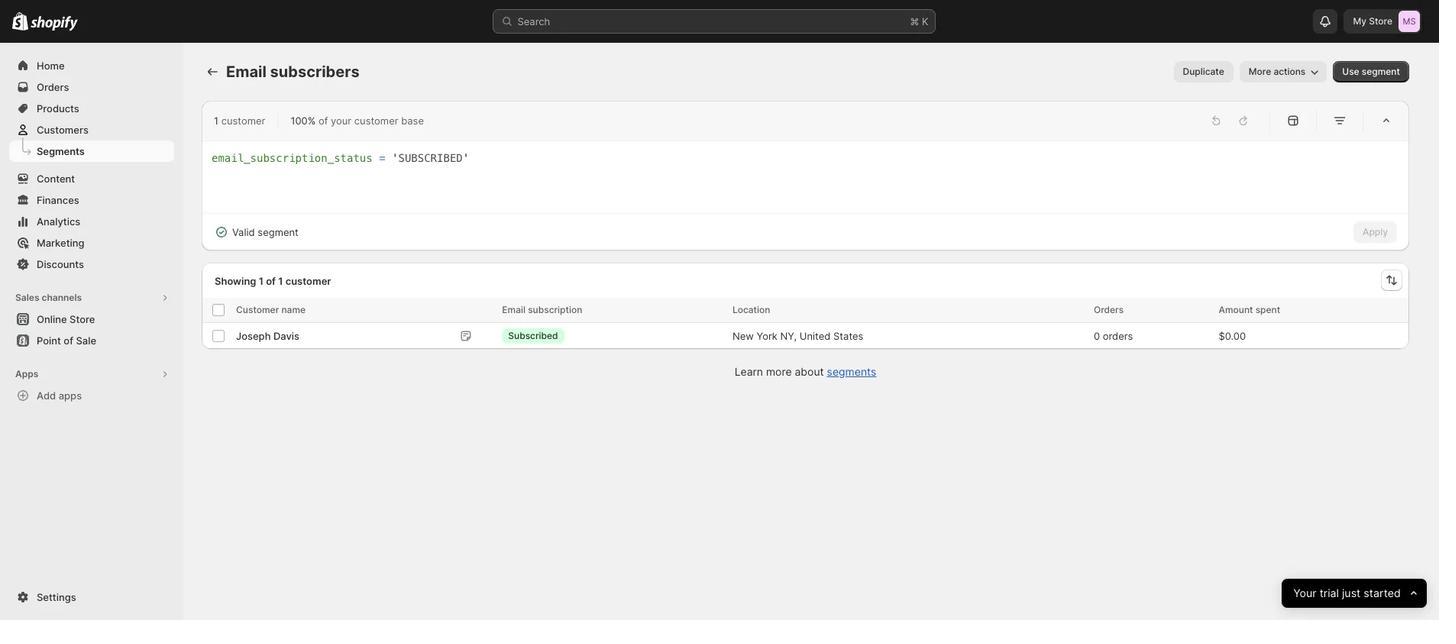 Task type: vqa. For each thing, say whether or not it's contained in the screenshot.
yyyy-mm-dd text box
no



Task type: describe. For each thing, give the bounding box(es) containing it.
davis
[[273, 330, 299, 342]]

name
[[282, 304, 306, 316]]

marketing link
[[9, 232, 174, 254]]

finances
[[37, 194, 79, 206]]

redo image
[[1236, 113, 1251, 128]]

point of sale
[[37, 335, 96, 347]]

⌘ k
[[910, 15, 929, 28]]

your trial just started
[[1294, 586, 1401, 600]]

segments link
[[827, 365, 877, 378]]

settings link
[[9, 587, 174, 608]]

discounts link
[[9, 254, 174, 275]]

states
[[834, 330, 864, 342]]

location
[[733, 304, 770, 316]]

base
[[401, 115, 424, 127]]

point of sale link
[[9, 330, 174, 351]]

0
[[1094, 330, 1100, 342]]

showing 1 of 1 customer
[[215, 275, 331, 287]]

add apps button
[[9, 385, 174, 406]]

valid
[[232, 226, 255, 238]]

learn
[[735, 365, 763, 378]]

apps
[[59, 390, 82, 402]]

joseph davis link
[[236, 328, 299, 343]]

store for my store
[[1369, 15, 1393, 27]]

marketing
[[37, 237, 84, 249]]

content
[[37, 173, 75, 185]]

email subscription
[[502, 304, 582, 316]]

customer
[[236, 304, 279, 316]]

point
[[37, 335, 61, 347]]

0 horizontal spatial customer
[[221, 115, 265, 127]]

my store image
[[1399, 11, 1420, 32]]

amount
[[1219, 304, 1253, 316]]

point of sale button
[[0, 330, 183, 351]]

customers
[[37, 124, 89, 136]]

new
[[733, 330, 754, 342]]

email for email subscription
[[502, 304, 526, 316]]

learn more about segments
[[735, 365, 877, 378]]

of for your
[[319, 115, 328, 127]]

0 orders
[[1094, 330, 1133, 342]]

online
[[37, 313, 67, 325]]

1 customer
[[214, 115, 265, 127]]

segments
[[37, 145, 85, 157]]

apps button
[[9, 364, 174, 385]]

your trial just started button
[[1282, 579, 1427, 608]]

york
[[757, 330, 778, 342]]

add
[[37, 390, 56, 402]]

discounts
[[37, 258, 84, 270]]

search
[[518, 15, 550, 28]]

customer name
[[236, 304, 306, 316]]

use segment button
[[1333, 61, 1410, 83]]

more
[[766, 365, 792, 378]]

use
[[1343, 66, 1360, 77]]

amount spent
[[1219, 304, 1281, 316]]

shopify image
[[12, 12, 28, 31]]

more
[[1249, 66, 1272, 77]]

valid segment alert
[[202, 214, 311, 251]]

joseph davis
[[236, 330, 299, 342]]

trial
[[1320, 586, 1339, 600]]

apply button
[[1354, 222, 1397, 243]]

new york ny, united states
[[733, 330, 864, 342]]

0 vertical spatial orders
[[37, 81, 69, 93]]

analytics
[[37, 215, 80, 228]]

my store
[[1353, 15, 1393, 27]]

finances link
[[9, 189, 174, 211]]

home
[[37, 60, 65, 72]]

segment for use segment
[[1362, 66, 1400, 77]]

online store
[[37, 313, 95, 325]]

your
[[331, 115, 352, 127]]

100% of your customer base
[[291, 115, 424, 127]]

orders
[[1103, 330, 1133, 342]]

duplicate
[[1183, 66, 1225, 77]]



Task type: locate. For each thing, give the bounding box(es) containing it.
customers link
[[9, 119, 174, 141]]

showing
[[215, 275, 256, 287]]

1 vertical spatial email
[[502, 304, 526, 316]]

store right my on the top right of the page
[[1369, 15, 1393, 27]]

of for sale
[[64, 335, 73, 347]]

store inside button
[[70, 313, 95, 325]]

k
[[922, 15, 929, 28]]

2 horizontal spatial customer
[[354, 115, 398, 127]]

products link
[[9, 98, 174, 119]]

1 vertical spatial store
[[70, 313, 95, 325]]

more actions button
[[1240, 61, 1327, 83]]

your
[[1294, 586, 1317, 600]]

To create a segment, choose a template or apply a filter. text field
[[212, 151, 1400, 204]]

0 horizontal spatial 1
[[214, 115, 219, 127]]

spent
[[1256, 304, 1281, 316]]

0 horizontal spatial store
[[70, 313, 95, 325]]

orders up 0 orders
[[1094, 304, 1124, 316]]

settings
[[37, 591, 76, 604]]

apply
[[1363, 226, 1388, 238]]

united
[[800, 330, 831, 342]]

1 horizontal spatial customer
[[285, 275, 331, 287]]

online store link
[[9, 309, 174, 330]]

started
[[1364, 586, 1401, 600]]

orders link
[[9, 76, 174, 98]]

sales channels button
[[9, 287, 174, 309]]

0 vertical spatial of
[[319, 115, 328, 127]]

my
[[1353, 15, 1367, 27]]

segments link
[[9, 141, 174, 162]]

1 horizontal spatial of
[[266, 275, 276, 287]]

shopify image
[[31, 16, 78, 31]]

segment inside alert
[[258, 226, 299, 238]]

of left sale
[[64, 335, 73, 347]]

customer
[[221, 115, 265, 127], [354, 115, 398, 127], [285, 275, 331, 287]]

email for email subscribers
[[226, 63, 267, 81]]

customer left 100%
[[221, 115, 265, 127]]

1 horizontal spatial store
[[1369, 15, 1393, 27]]

sales
[[15, 292, 39, 303]]

0 horizontal spatial of
[[64, 335, 73, 347]]

0 horizontal spatial orders
[[37, 81, 69, 93]]

products
[[37, 102, 79, 115]]

of left your
[[319, 115, 328, 127]]

store up sale
[[70, 313, 95, 325]]

1 vertical spatial orders
[[1094, 304, 1124, 316]]

just
[[1342, 586, 1361, 600]]

1 vertical spatial of
[[266, 275, 276, 287]]

joseph
[[236, 330, 271, 342]]

orders
[[37, 81, 69, 93], [1094, 304, 1124, 316]]

email subscribers
[[226, 63, 360, 81]]

undo image
[[1209, 113, 1224, 128]]

100%
[[291, 115, 316, 127]]

email up 1 customer
[[226, 63, 267, 81]]

subscribed
[[508, 330, 558, 342]]

segments
[[827, 365, 877, 378]]

$0.00
[[1219, 330, 1246, 342]]

content link
[[9, 168, 174, 189]]

use segment
[[1343, 66, 1400, 77]]

1 horizontal spatial segment
[[1362, 66, 1400, 77]]

segment right use
[[1362, 66, 1400, 77]]

channels
[[42, 292, 82, 303]]

subscribers
[[270, 63, 360, 81]]

home link
[[9, 55, 174, 76]]

0 vertical spatial store
[[1369, 15, 1393, 27]]

about
[[795, 365, 824, 378]]

1
[[214, 115, 219, 127], [259, 275, 264, 287], [278, 275, 283, 287]]

email
[[226, 63, 267, 81], [502, 304, 526, 316]]

of inside point of sale link
[[64, 335, 73, 347]]

valid segment
[[232, 226, 299, 238]]

add apps
[[37, 390, 82, 402]]

0 vertical spatial email
[[226, 63, 267, 81]]

Editor field
[[212, 151, 1400, 204]]

sales channels
[[15, 292, 82, 303]]

segment right valid
[[258, 226, 299, 238]]

2 horizontal spatial of
[[319, 115, 328, 127]]

segment
[[1362, 66, 1400, 77], [258, 226, 299, 238]]

1 horizontal spatial 1
[[259, 275, 264, 287]]

segment inside button
[[1362, 66, 1400, 77]]

store for online store
[[70, 313, 95, 325]]

1 horizontal spatial email
[[502, 304, 526, 316]]

more actions
[[1249, 66, 1306, 77]]

0 horizontal spatial email
[[226, 63, 267, 81]]

0 vertical spatial segment
[[1362, 66, 1400, 77]]

0 horizontal spatial segment
[[258, 226, 299, 238]]

customer right your
[[354, 115, 398, 127]]

of
[[319, 115, 328, 127], [266, 275, 276, 287], [64, 335, 73, 347]]

2 horizontal spatial 1
[[278, 275, 283, 287]]

segment for valid segment
[[258, 226, 299, 238]]

1 horizontal spatial orders
[[1094, 304, 1124, 316]]

subscription
[[528, 304, 582, 316]]

orders down 'home' in the top of the page
[[37, 81, 69, 93]]

apps
[[15, 368, 38, 380]]

customer up name
[[285, 275, 331, 287]]

sale
[[76, 335, 96, 347]]

store
[[1369, 15, 1393, 27], [70, 313, 95, 325]]

actions
[[1274, 66, 1306, 77]]

ny,
[[780, 330, 797, 342]]

email up the subscribed
[[502, 304, 526, 316]]

of up customer name
[[266, 275, 276, 287]]

⌘
[[910, 15, 919, 28]]

duplicate button
[[1174, 61, 1234, 83]]

analytics link
[[9, 211, 174, 232]]

1 vertical spatial segment
[[258, 226, 299, 238]]

2 vertical spatial of
[[64, 335, 73, 347]]

online store button
[[0, 309, 183, 330]]



